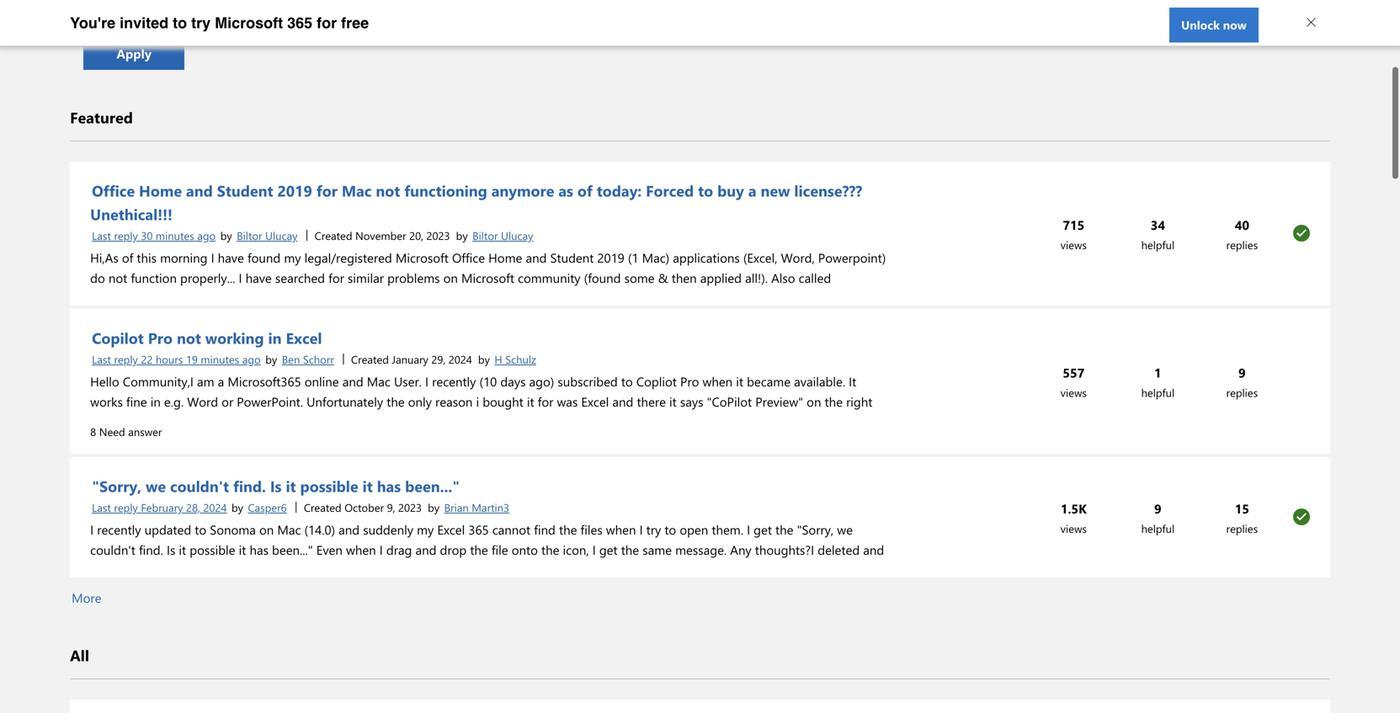 Task type: describe. For each thing, give the bounding box(es) containing it.
the down the find
[[542, 542, 560, 558]]

i'm
[[308, 562, 325, 579]]

0 horizontal spatial "sorry,
[[92, 476, 142, 496]]

last reply 22 hours 19 minutes ago link
[[90, 350, 262, 369]]

casper6
[[248, 500, 287, 515]]

1 vertical spatial possible
[[190, 542, 235, 558]]

an
[[347, 562, 360, 579]]

views for office home and student 2019 for mac not functioning anymore as of today: forced to buy a new license??? unethical!!!
[[1061, 238, 1087, 252]]

reply inside copilot pro not working in excel last reply 22 hours 19 minutes ago by ben schorr | created january 29, 2024                  by h schulz hello community,i am a microsoft365 online and mac user. i recently (10 days ago) subscribed to copliot pro when it became available. it works fine in e.g. word or powerpoint. unfortunately the only reason i bought it for was excel and there it says "copilot preview" on the right side of the screen. it doesn't mater if i use the online or the desktop (mac) version. i get the same results - only "copilot preview". i tried renewing the licence- that didn't work. what am i doing wrong? please help! :-) best henrik
[[114, 352, 138, 367]]

available.
[[794, 373, 846, 390]]

functioning
[[405, 180, 487, 200]]

anymore
[[492, 180, 555, 200]]

40 replies
[[1227, 216, 1259, 252]]

message.
[[676, 542, 727, 558]]

the down screen.
[[145, 434, 163, 451]]

0 horizontal spatial when
[[346, 542, 376, 558]]

i right files
[[640, 521, 643, 538]]

as
[[559, 180, 574, 200]]

views for copilot pro not working in excel
[[1061, 385, 1087, 400]]

hours
[[156, 352, 183, 367]]

i right if in the bottom of the page
[[297, 414, 300, 430]]

of inside office home and student 2019 for mac not functioning anymore as of today: forced to buy a new license??? unethical!!!
[[578, 180, 593, 200]]

557 views element
[[1033, 363, 1117, 403]]

0 vertical spatial try
[[191, 14, 211, 32]]

not inside copilot pro not working in excel last reply 22 hours 19 minutes ago by ben schorr | created january 29, 2024                  by h schulz hello community,i am a microsoft365 online and mac user. i recently (10 days ago) subscribed to copliot pro when it became available. it works fine in e.g. word or powerpoint. unfortunately the only reason i bought it for was excel and there it says "copilot preview" on the right side of the screen. it doesn't mater if i use the online or the desktop (mac) version. i get the same results - only "copilot preview". i tried renewing the licence- that didn't work. what am i doing wrong? please help! :-) best henrik
[[177, 328, 201, 348]]

2 biltor ulucay link from the left
[[471, 227, 535, 245]]

preview"
[[756, 393, 804, 410]]

question marked as answered image for office home and student 2019 for mac not functioning anymore as of today: forced to buy a new license??? unethical!!!
[[1294, 225, 1311, 242]]

15 replies
[[1227, 500, 1259, 536]]

drag
[[387, 542, 412, 558]]

9 for 9 replies
[[1239, 364, 1246, 381]]

user.
[[394, 373, 422, 390]]

last reply 30 minutes ago by biltor ulucay | created november 20, 2023                  by biltor ulucay
[[92, 227, 533, 243]]

working
[[205, 328, 264, 348]]

question marked as answered image for "sorry, we couldn't find. is it possible it has been..."
[[1294, 509, 1311, 526]]

today:
[[597, 180, 642, 200]]

doesn't
[[206, 414, 247, 430]]

featured
[[70, 107, 133, 127]]

0 vertical spatial online
[[305, 373, 339, 390]]

1 horizontal spatial only
[[684, 414, 708, 430]]

replies for office home and student 2019 for mac not functioning anymore as of today: forced to buy a new license??? unethical!!!
[[1227, 238, 1259, 252]]

ago inside last reply 30 minutes ago by biltor ulucay | created november 20, 2023                  by biltor ulucay
[[197, 228, 216, 243]]

by right 2024
[[232, 500, 243, 515]]

0 vertical spatial couldn't
[[170, 476, 229, 496]]

9 helpful element
[[1117, 499, 1201, 539]]

i left doing
[[362, 434, 365, 451]]

0 horizontal spatial 365
[[287, 14, 313, 32]]

8
[[90, 425, 96, 439]]

henrik
[[561, 434, 598, 451]]

licence-
[[167, 434, 210, 451]]

and left there at the left
[[613, 393, 634, 410]]

get inside copilot pro not working in excel last reply 22 hours 19 minutes ago by ben schorr | created january 29, 2024                  by h schulz hello community,i am a microsoft365 online and mac user. i recently (10 days ago) subscribed to copliot pro when it became available. it works fine in e.g. word or powerpoint. unfortunately the only reason i bought it for was excel and there it says "copilot preview" on the right side of the screen. it doesn't mater if i use the online or the desktop (mac) version. i get the same results - only "copilot preview". i tried renewing the licence- that didn't work. what am i doing wrong? please help! :-) best henrik
[[560, 414, 578, 430]]

and up 'unfortunately'
[[343, 373, 364, 390]]

i right them.
[[747, 521, 751, 538]]

i left drag
[[380, 542, 383, 558]]

i right icon,
[[593, 542, 596, 558]]

the right still
[[198, 562, 216, 579]]

apply button
[[84, 38, 185, 70]]

0 vertical spatial am
[[197, 373, 214, 390]]

the up wrong?
[[401, 414, 419, 430]]

1 horizontal spatial "sorry,
[[797, 521, 834, 538]]

side
[[90, 414, 113, 430]]

2 horizontal spatial same
[[643, 542, 672, 558]]

february
[[141, 500, 183, 515]]

1 horizontal spatial it
[[849, 373, 857, 390]]

2 ulucay from the left
[[501, 228, 533, 243]]

40 replies element
[[1201, 215, 1285, 255]]

free
[[341, 14, 369, 32]]

1 horizontal spatial get
[[600, 542, 618, 558]]

subscribed
[[558, 373, 618, 390]]

home
[[139, 180, 182, 200]]

0 horizontal spatial only
[[408, 393, 432, 410]]

2 horizontal spatial excel
[[582, 393, 609, 410]]

the right use
[[326, 414, 344, 430]]

1 vertical spatial has
[[250, 542, 269, 558]]

same inside copilot pro not working in excel last reply 22 hours 19 minutes ago by ben schorr | created january 29, 2024                  by h schulz hello community,i am a microsoft365 online and mac user. i recently (10 days ago) subscribed to copliot pro when it became available. it works fine in e.g. word or powerpoint. unfortunately the only reason i bought it for was excel and there it says "copilot preview" on the right side of the screen. it doesn't mater if i use the online or the desktop (mac) version. i get the same results - only "copilot preview". i tried renewing the licence- that didn't work. what am i doing wrong? please help! :-) best henrik
[[603, 414, 632, 430]]

of inside copilot pro not working in excel last reply 22 hours 19 minutes ago by ben schorr | created january 29, 2024                  by h schulz hello community,i am a microsoft365 online and mac user. i recently (10 days ago) subscribed to copliot pro when it became available. it works fine in e.g. word or powerpoint. unfortunately the only reason i bought it for was excel and there it says "copilot preview" on the right side of the screen. it doesn't mater if i use the online or the desktop (mac) version. i get the same results - only "copilot preview". i tried renewing the licence- that didn't work. what am i doing wrong? please help! :-) best henrik
[[116, 414, 128, 430]]

40
[[1235, 216, 1250, 233]]

helpful for copilot pro not working in excel
[[1142, 385, 1175, 400]]

a inside office home and student 2019 for mac not functioning anymore as of today: forced to buy a new license??? unethical!!!
[[749, 180, 757, 200]]

reason
[[436, 393, 473, 410]]

"copilot
[[711, 414, 757, 430]]

by down student
[[220, 228, 232, 243]]

0 horizontal spatial couldn't
[[90, 542, 135, 558]]

mac down drag
[[385, 562, 409, 579]]

casper6 link
[[246, 499, 289, 517]]

i up reinstalled on the bottom of page
[[90, 521, 94, 538]]

copilot pro not working in excel link
[[90, 326, 324, 350]]

even
[[317, 542, 343, 558]]

work.
[[275, 434, 305, 451]]

0 vertical spatial for
[[317, 14, 337, 32]]

it up "copilot
[[736, 373, 744, 390]]

schorr
[[303, 352, 334, 367]]

0 vertical spatial has
[[377, 476, 401, 496]]

last reply 30 minutes ago link
[[90, 227, 217, 245]]

1 horizontal spatial pro
[[681, 373, 699, 390]]

october
[[345, 500, 384, 515]]

1 vertical spatial find.
[[139, 542, 163, 558]]

715 views element
[[1033, 215, 1117, 255]]

for inside copilot pro not working in excel last reply 22 hours 19 minutes ago by ben schorr | created january 29, 2024                  by h schulz hello community,i am a microsoft365 online and mac user. i recently (10 days ago) subscribed to copliot pro when it became available. it works fine in e.g. word or powerpoint. unfortunately the only reason i bought it for was excel and there it says "copilot preview" on the right side of the screen. it doesn't mater if i use the online or the desktop (mac) version. i get the same results - only "copilot preview". i tried renewing the licence- that didn't work. what am i doing wrong? please help! :-) best henrik
[[538, 393, 554, 410]]

1 helpful element
[[1117, 363, 1201, 403]]

fine
[[126, 393, 147, 410]]

sonoma
[[210, 521, 256, 538]]

word
[[187, 393, 218, 410]]

9,
[[387, 500, 395, 515]]

the down fine
[[131, 414, 149, 430]]

now
[[1224, 17, 1247, 32]]

featured region
[[70, 142, 1331, 608]]

9 for 9 helpful
[[1155, 500, 1162, 517]]

28,
[[186, 500, 200, 515]]

minutes inside copilot pro not working in excel last reply 22 hours 19 minutes ago by ben schorr | created january 29, 2024                  by h schulz hello community,i am a microsoft365 online and mac user. i recently (10 days ago) subscribed to copliot pro when it became available. it works fine in e.g. word or powerpoint. unfortunately the only reason i bought it for was excel and there it says "copilot preview" on the right side of the screen. it doesn't mater if i use the online or the desktop (mac) version. i get the same results - only "copilot preview". i tried renewing the licence- that didn't work. what am i doing wrong? please help! :-) best henrik
[[201, 352, 239, 367]]

powerpoint.
[[237, 393, 303, 410]]

views for "sorry, we couldn't find. is it possible it has been..."
[[1061, 521, 1087, 536]]

0 horizontal spatial we
[[146, 476, 166, 496]]

open
[[680, 521, 709, 538]]

and down "my"
[[416, 542, 437, 558]]

you're invited to try microsoft 365 for free
[[70, 14, 369, 32]]

mac inside office home and student 2019 for mac not functioning anymore as of today: forced to buy a new license??? unethical!!!
[[342, 180, 372, 200]]

last inside last reply 30 minutes ago by biltor ulucay | created november 20, 2023                  by biltor ulucay
[[92, 228, 111, 243]]

icon,
[[563, 542, 589, 558]]

there
[[637, 393, 666, 410]]

schulz
[[506, 352, 536, 367]]

by down office home and student 2019 for mac not functioning anymore as of today: forced to buy a new license??? unethical!!! link
[[456, 228, 468, 243]]

the up henrik
[[582, 414, 600, 430]]

8 need answer
[[90, 425, 162, 439]]

the right icon,
[[621, 542, 639, 558]]

last inside the "sorry, we couldn't find. is it possible it has been..." last reply february 28, 2024 by casper6 | created october 9, 2023                  by brian martin3 i recently updated to sonoma on mac (14.0) and suddenly my excel 365 cannot find the files when i try to open them. i get the "sorry, we couldn't find. is it possible it has been..." even when i drag and drop the file onto the icon, i get the same message. any thoughts?i deleted and reinstalled and still the same outcome. i'm on an m2 mac mini.thanks,brian
[[92, 500, 111, 515]]

thoughts?i
[[755, 542, 815, 558]]

19
[[186, 352, 198, 367]]

to right invited
[[173, 14, 187, 32]]

by left ben
[[265, 352, 277, 367]]

the up thoughts?i
[[776, 521, 794, 538]]

to left open
[[665, 521, 677, 538]]

and down october
[[339, 521, 360, 538]]

ben schorr link
[[280, 350, 336, 369]]

brian martin3 link
[[443, 499, 511, 517]]

unlock now
[[1182, 17, 1247, 32]]

m2
[[364, 562, 382, 579]]

9 replies element
[[1201, 363, 1285, 403]]

to inside office home and student 2019 for mac not functioning anymore as of today: forced to buy a new license??? unethical!!!
[[698, 180, 714, 200]]

1 horizontal spatial or
[[386, 414, 397, 430]]

1 vertical spatial on
[[259, 521, 274, 538]]

0 horizontal spatial pro
[[148, 328, 173, 348]]

1 horizontal spatial possible
[[300, 476, 359, 496]]

and inside office home and student 2019 for mac not functioning anymore as of today: forced to buy a new license??? unethical!!!
[[186, 180, 213, 200]]

mater
[[250, 414, 283, 430]]

1 helpful
[[1142, 364, 1175, 400]]

)
[[527, 434, 531, 451]]

:-
[[519, 434, 527, 451]]

0 horizontal spatial same
[[219, 562, 249, 579]]

them.
[[712, 521, 744, 538]]

i up best
[[553, 414, 556, 430]]

new
[[761, 180, 790, 200]]

created inside the "sorry, we couldn't find. is it possible it has been..." last reply february 28, 2024 by casper6 | created october 9, 2023                  by brian martin3 i recently updated to sonoma on mac (14.0) and suddenly my excel 365 cannot find the files when i try to open them. i get the "sorry, we couldn't find. is it possible it has been..." even when i drag and drop the file onto the icon, i get the same message. any thoughts?i deleted and reinstalled and still the same outcome. i'm on an m2 mac mini.thanks,brian
[[304, 500, 342, 515]]

1 horizontal spatial on
[[329, 562, 343, 579]]

9 helpful
[[1142, 500, 1175, 536]]

i right user.
[[425, 373, 429, 390]]

1 horizontal spatial am
[[341, 434, 359, 451]]

when for excel
[[703, 373, 733, 390]]

it up still
[[179, 542, 186, 558]]

recently inside copilot pro not working in excel last reply 22 hours 19 minutes ago by ben schorr | created january 29, 2024                  by h schulz hello community,i am a microsoft365 online and mac user. i recently (10 days ago) subscribed to copliot pro when it became available. it works fine in e.g. word or powerpoint. unfortunately the only reason i bought it for was excel and there it says "copilot preview" on the right side of the screen. it doesn't mater if i use the online or the desktop (mac) version. i get the same results - only "copilot preview". i tried renewing the licence- that didn't work. what am i doing wrong? please help! :-) best henrik
[[432, 373, 476, 390]]

2 biltor from the left
[[473, 228, 498, 243]]

| inside copilot pro not working in excel last reply 22 hours 19 minutes ago by ben schorr | created january 29, 2024                  by h schulz hello community,i am a microsoft365 online and mac user. i recently (10 days ago) subscribed to copliot pro when it became available. it works fine in e.g. word or powerpoint. unfortunately the only reason i bought it for was excel and there it says "copilot preview" on the right side of the screen. it doesn't mater if i use the online or the desktop (mac) version. i get the same results - only "copilot preview". i tried renewing the licence- that didn't work. what am i doing wrong? please help! :-) best henrik
[[342, 350, 345, 365]]

right
[[847, 393, 873, 410]]

reinstalled
[[90, 562, 148, 579]]

created inside last reply 30 minutes ago by biltor ulucay | created november 20, 2023                  by biltor ulucay
[[315, 228, 352, 243]]

that
[[213, 434, 236, 451]]

forced
[[646, 180, 694, 200]]

office home and student 2019 for mac not functioning anymore as of today: forced to buy a new license??? unethical!!!
[[90, 180, 863, 224]]



Task type: vqa. For each thing, say whether or not it's contained in the screenshot.
ben schorr link at the left of the page
yes



Task type: locate. For each thing, give the bounding box(es) containing it.
1 vertical spatial in
[[151, 393, 161, 410]]

a
[[749, 180, 757, 200], [218, 373, 224, 390]]

0 vertical spatial pro
[[148, 328, 173, 348]]

1 vertical spatial is
[[167, 542, 175, 558]]

results
[[636, 414, 672, 430]]

365
[[287, 14, 313, 32], [469, 521, 489, 538]]

preview".
[[760, 414, 811, 430]]

best
[[534, 434, 558, 451]]

more
[[72, 590, 101, 606]]

get down was
[[560, 414, 578, 430]]

ago)
[[529, 373, 555, 390]]

recently inside the "sorry, we couldn't find. is it possible it has been..." last reply february 28, 2024 by casper6 | created october 9, 2023                  by brian martin3 i recently updated to sonoma on mac (14.0) and suddenly my excel 365 cannot find the files when i try to open them. i get the "sorry, we couldn't find. is it possible it has been..." even when i drag and drop the file onto the icon, i get the same message. any thoughts?i deleted and reinstalled and still the same outcome. i'm on an m2 mac mini.thanks,brian
[[97, 521, 141, 538]]

more button
[[70, 588, 103, 608]]

"sorry, down the renewing
[[92, 476, 142, 496]]

365 inside the "sorry, we couldn't find. is it possible it has been..." last reply february 28, 2024 by casper6 | created october 9, 2023                  by brian martin3 i recently updated to sonoma on mac (14.0) and suddenly my excel 365 cannot find the files when i try to open them. i get the "sorry, we couldn't find. is it possible it has been..." even when i drag and drop the file onto the icon, i get the same message. any thoughts?i deleted and reinstalled and still the same outcome. i'm on an m2 mac mini.thanks,brian
[[469, 521, 489, 538]]

invited
[[120, 14, 169, 32]]

office
[[92, 180, 135, 200]]

0 horizontal spatial been..."
[[272, 542, 313, 558]]

mac up november
[[342, 180, 372, 200]]

suddenly
[[363, 521, 414, 538]]

1 horizontal spatial try
[[647, 521, 661, 538]]

715
[[1063, 216, 1085, 233]]

34 helpful element
[[1117, 215, 1201, 255]]

biltor down office home and student 2019 for mac not functioning anymore as of today: forced to buy a new license??? unethical!!! link
[[473, 228, 498, 243]]

1 biltor ulucay link from the left
[[235, 227, 299, 245]]

0 vertical spatial |
[[306, 227, 308, 241]]

0 vertical spatial get
[[560, 414, 578, 430]]

0 vertical spatial ago
[[197, 228, 216, 243]]

find. up casper6 link
[[233, 476, 266, 496]]

use
[[304, 414, 323, 430]]

1
[[1155, 364, 1162, 381]]

last up the hello
[[92, 352, 111, 367]]

am right what
[[341, 434, 359, 451]]

1 horizontal spatial not
[[376, 180, 400, 200]]

same left results
[[603, 414, 632, 430]]

days
[[501, 373, 526, 390]]

1 helpful from the top
[[1142, 238, 1175, 252]]

1 vertical spatial last
[[92, 352, 111, 367]]

1 vertical spatial minutes
[[201, 352, 239, 367]]

2 vertical spatial views
[[1061, 521, 1087, 536]]

0 horizontal spatial minutes
[[156, 228, 194, 243]]

3 replies from the top
[[1227, 521, 1259, 536]]

2 question marked as answered image from the top
[[1294, 509, 1311, 526]]

2 vertical spatial |
[[295, 499, 298, 513]]

1 views from the top
[[1061, 238, 1087, 252]]

"sorry, up the deleted on the bottom right of page
[[797, 521, 834, 538]]

0 horizontal spatial try
[[191, 14, 211, 32]]

1 vertical spatial am
[[341, 434, 359, 451]]

onto
[[512, 542, 538, 558]]

reply left 22
[[114, 352, 138, 367]]

pro
[[148, 328, 173, 348], [681, 373, 699, 390]]

2 vertical spatial created
[[304, 500, 342, 515]]

views down 557
[[1061, 385, 1087, 400]]

buy
[[718, 180, 744, 200]]

0 horizontal spatial find.
[[139, 542, 163, 558]]

views down 715
[[1061, 238, 1087, 252]]

for right 2019 on the left of page
[[317, 180, 338, 200]]

1 horizontal spatial been..."
[[405, 476, 460, 496]]

unlock
[[1182, 17, 1220, 32]]

replies for copilot pro not working in excel
[[1227, 385, 1259, 400]]

a inside copilot pro not working in excel last reply 22 hours 19 minutes ago by ben schorr | created january 29, 2024                  by h schulz hello community,i am a microsoft365 online and mac user. i recently (10 days ago) subscribed to copliot pro when it became available. it works fine in e.g. word or powerpoint. unfortunately the only reason i bought it for was excel and there it says "copilot preview" on the right side of the screen. it doesn't mater if i use the online or the desktop (mac) version. i get the same results - only "copilot preview". i tried renewing the licence- that didn't work. what am i doing wrong? please help! :-) best henrik
[[218, 373, 224, 390]]

ago up microsoft365 on the bottom
[[242, 352, 261, 367]]

| down 2019 on the left of page
[[306, 227, 308, 241]]

minutes down copilot pro not working in excel link
[[201, 352, 239, 367]]

online
[[305, 373, 339, 390], [348, 414, 382, 430]]

not inside office home and student 2019 for mac not functioning anymore as of today: forced to buy a new license??? unethical!!!
[[376, 180, 400, 200]]

the down user.
[[387, 393, 405, 410]]

1 biltor from the left
[[237, 228, 262, 243]]

0 horizontal spatial get
[[560, 414, 578, 430]]

mac left (14.0)
[[277, 521, 301, 538]]

wrong?
[[405, 434, 446, 451]]

1 vertical spatial when
[[606, 521, 636, 538]]

helpful for "sorry, we couldn't find. is it possible it has been..."
[[1142, 521, 1175, 536]]

is up casper6
[[270, 476, 282, 496]]

1 question marked as answered image from the top
[[1294, 225, 1311, 242]]

the up tried
[[825, 393, 843, 410]]

try left microsoft
[[191, 14, 211, 32]]

version.
[[505, 414, 550, 430]]

it up version.
[[527, 393, 534, 410]]

ulucay down anymore at the left top
[[501, 228, 533, 243]]

pro up the hours
[[148, 328, 173, 348]]

brian
[[444, 500, 469, 515]]

0 vertical spatial recently
[[432, 373, 476, 390]]

ulucay down 2019 on the left of page
[[265, 228, 298, 243]]

biltor
[[237, 228, 262, 243], [473, 228, 498, 243]]

it up october
[[363, 476, 373, 496]]

0 horizontal spatial biltor
[[237, 228, 262, 243]]

0 horizontal spatial ago
[[197, 228, 216, 243]]

and right the deleted on the bottom right of page
[[864, 542, 885, 558]]

to down 28,
[[195, 521, 207, 538]]

0 horizontal spatial in
[[151, 393, 161, 410]]

2 vertical spatial get
[[600, 542, 618, 558]]

1 vertical spatial excel
[[582, 393, 609, 410]]

it down word
[[195, 414, 202, 430]]

20,
[[409, 228, 424, 243]]

1 horizontal spatial excel
[[437, 521, 465, 538]]

1 vertical spatial helpful
[[1142, 385, 1175, 400]]

1 horizontal spatial |
[[306, 227, 308, 241]]

1 horizontal spatial biltor
[[473, 228, 498, 243]]

1 vertical spatial for
[[317, 180, 338, 200]]

all
[[70, 645, 89, 665]]

in up ben schorr link
[[268, 328, 282, 348]]

or
[[222, 393, 233, 410], [386, 414, 397, 430]]

reply left february
[[114, 500, 138, 515]]

1 horizontal spatial minutes
[[201, 352, 239, 367]]

1 vertical spatial |
[[342, 350, 345, 365]]

365 down 'brian martin3' link
[[469, 521, 489, 538]]

online down 'unfortunately'
[[348, 414, 382, 430]]

was
[[557, 393, 578, 410]]

is down updated
[[167, 542, 175, 558]]

0 horizontal spatial or
[[222, 393, 233, 410]]

9 inside 9 helpful
[[1155, 500, 1162, 517]]

1 horizontal spatial is
[[270, 476, 282, 496]]

created left january at the left of the page
[[351, 352, 389, 367]]

0 vertical spatial reply
[[114, 228, 138, 243]]

works
[[90, 393, 123, 410]]

for left free
[[317, 14, 337, 32]]

try inside the "sorry, we couldn't find. is it possible it has been..." last reply february 28, 2024 by casper6 | created october 9, 2023                  by brian martin3 i recently updated to sonoma on mac (14.0) and suddenly my excel 365 cannot find the files when i try to open them. i get the "sorry, we couldn't find. is it possible it has been..." even when i drag and drop the file onto the icon, i get the same message. any thoughts?i deleted and reinstalled and still the same outcome. i'm on an m2 mac mini.thanks,brian
[[647, 521, 661, 538]]

still
[[176, 562, 194, 579]]

only
[[408, 393, 432, 410], [684, 414, 708, 430]]

1 vertical spatial replies
[[1227, 385, 1259, 400]]

am up word
[[197, 373, 214, 390]]

find
[[534, 521, 556, 538]]

9 replies
[[1227, 364, 1259, 400]]

cannot
[[493, 521, 531, 538]]

online down schorr
[[305, 373, 339, 390]]

0 horizontal spatial excel
[[286, 328, 322, 348]]

2 vertical spatial reply
[[114, 500, 138, 515]]

by left brian
[[428, 500, 440, 515]]

screen.
[[152, 414, 191, 430]]

my
[[417, 521, 434, 538]]

created left november
[[315, 228, 352, 243]]

updated
[[145, 521, 191, 538]]

unethical!!!
[[90, 204, 173, 224]]

0 vertical spatial minutes
[[156, 228, 194, 243]]

when up "an"
[[346, 542, 376, 558]]

unfortunately
[[307, 393, 383, 410]]

minutes
[[156, 228, 194, 243], [201, 352, 239, 367]]

0 horizontal spatial biltor ulucay link
[[235, 227, 299, 245]]

it
[[849, 373, 857, 390], [195, 414, 202, 430]]

2 vertical spatial when
[[346, 542, 376, 558]]

0 vertical spatial of
[[578, 180, 593, 200]]

0 vertical spatial been..."
[[405, 476, 460, 496]]

| down "sorry, we couldn't find. is it possible it has been..." link
[[295, 499, 298, 513]]

|
[[306, 227, 308, 241], [342, 350, 345, 365], [295, 499, 298, 513]]

1 vertical spatial 365
[[469, 521, 489, 538]]

2019
[[278, 180, 312, 200]]

on left "an"
[[329, 562, 343, 579]]

0 vertical spatial "sorry,
[[92, 476, 142, 496]]

2 views from the top
[[1061, 385, 1087, 400]]

in
[[268, 328, 282, 348], [151, 393, 161, 410]]

been..." up outcome.
[[272, 542, 313, 558]]

question marked as answered image right 15 replies element
[[1294, 509, 1311, 526]]

only down user.
[[408, 393, 432, 410]]

get down files
[[600, 542, 618, 558]]

3 helpful from the top
[[1142, 521, 1175, 536]]

2 vertical spatial on
[[329, 562, 343, 579]]

0 vertical spatial we
[[146, 476, 166, 496]]

to inside copilot pro not working in excel last reply 22 hours 19 minutes ago by ben schorr | created january 29, 2024                  by h schulz hello community,i am a microsoft365 online and mac user. i recently (10 days ago) subscribed to copliot pro when it became available. it works fine in e.g. word or powerpoint. unfortunately the only reason i bought it for was excel and there it says "copilot preview" on the right side of the screen. it doesn't mater if i use the online or the desktop (mac) version. i get the same results - only "copilot preview". i tried renewing the licence- that didn't work. what am i doing wrong? please help! :-) best henrik
[[622, 373, 633, 390]]

biltor down student
[[237, 228, 262, 243]]

bought
[[483, 393, 524, 410]]

(mac)
[[471, 414, 501, 430]]

1 horizontal spatial ulucay
[[501, 228, 533, 243]]

"sorry,
[[92, 476, 142, 496], [797, 521, 834, 538]]

ulucay
[[265, 228, 298, 243], [501, 228, 533, 243]]

2 horizontal spatial get
[[754, 521, 772, 538]]

on down available.
[[807, 393, 822, 410]]

possible up october
[[300, 476, 359, 496]]

try
[[191, 14, 211, 32], [647, 521, 661, 538]]

the left file
[[470, 542, 488, 558]]

2 vertical spatial excel
[[437, 521, 465, 538]]

0 vertical spatial in
[[268, 328, 282, 348]]

excel down subscribed
[[582, 393, 609, 410]]

0 vertical spatial views
[[1061, 238, 1087, 252]]

0 vertical spatial a
[[749, 180, 757, 200]]

you're
[[70, 14, 115, 32]]

1 horizontal spatial in
[[268, 328, 282, 348]]

1 vertical spatial a
[[218, 373, 224, 390]]

ben
[[282, 352, 300, 367]]

1 last from the top
[[92, 228, 111, 243]]

office home and student 2019 for mac not functioning anymore as of today: forced to buy a new license??? unethical!!! link
[[90, 179, 863, 226]]

1 horizontal spatial of
[[578, 180, 593, 200]]

apply
[[117, 45, 152, 62]]

557 views
[[1061, 364, 1087, 400]]

0 vertical spatial it
[[849, 373, 857, 390]]

question marked as answered image right 40 replies element
[[1294, 225, 1311, 242]]

1 vertical spatial we
[[837, 521, 853, 538]]

mac inside copilot pro not working in excel last reply 22 hours 19 minutes ago by ben schorr | created january 29, 2024                  by h schulz hello community,i am a microsoft365 online and mac user. i recently (10 days ago) subscribed to copliot pro when it became available. it works fine in e.g. word or powerpoint. unfortunately the only reason i bought it for was excel and there it says "copilot preview" on the right side of the screen. it doesn't mater if i use the online or the desktop (mac) version. i get the same results - only "copilot preview". i tried renewing the licence- that didn't work. what am i doing wrong? please help! :-) best henrik
[[367, 373, 391, 390]]

22
[[141, 352, 153, 367]]

15 replies element
[[1201, 499, 1285, 539]]

of right the as
[[578, 180, 593, 200]]

0 vertical spatial excel
[[286, 328, 322, 348]]

minutes right 30
[[156, 228, 194, 243]]

same left message.
[[643, 542, 672, 558]]

excel up drop
[[437, 521, 465, 538]]

365 right microsoft
[[287, 14, 313, 32]]

views inside "element"
[[1061, 238, 1087, 252]]

2 horizontal spatial |
[[342, 350, 345, 365]]

am
[[197, 373, 214, 390], [341, 434, 359, 451]]

1 vertical spatial not
[[177, 328, 201, 348]]

reply inside the "sorry, we couldn't find. is it possible it has been..." last reply february 28, 2024 by casper6 | created october 9, 2023                  by brian martin3 i recently updated to sonoma on mac (14.0) and suddenly my excel 365 cannot find the files when i try to open them. i get the "sorry, we couldn't find. is it possible it has been..." even when i drag and drop the file onto the icon, i get the same message. any thoughts?i deleted and reinstalled and still the same outcome. i'm on an m2 mac mini.thanks,brian
[[114, 500, 138, 515]]

of right side
[[116, 414, 128, 430]]

it left says
[[670, 393, 677, 410]]

pro up says
[[681, 373, 699, 390]]

2 vertical spatial for
[[538, 393, 554, 410]]

0 vertical spatial not
[[376, 180, 400, 200]]

1 vertical spatial views
[[1061, 385, 1087, 400]]

0 horizontal spatial possible
[[190, 542, 235, 558]]

2 vertical spatial replies
[[1227, 521, 1259, 536]]

to left buy
[[698, 180, 714, 200]]

recently
[[432, 373, 476, 390], [97, 521, 141, 538]]

when for it
[[606, 521, 636, 538]]

replies for "sorry, we couldn't find. is it possible it has been..."
[[1227, 521, 1259, 536]]

"copilot
[[707, 393, 752, 410]]

a up word
[[218, 373, 224, 390]]

0 horizontal spatial is
[[167, 542, 175, 558]]

excel inside the "sorry, we couldn't find. is it possible it has been..." last reply february 28, 2024 by casper6 | created october 9, 2023                  by brian martin3 i recently updated to sonoma on mac (14.0) and suddenly my excel 365 cannot find the files when i try to open them. i get the "sorry, we couldn't find. is it possible it has been..." even when i drag and drop the file onto the icon, i get the same message. any thoughts?i deleted and reinstalled and still the same outcome. i'm on an m2 mac mini.thanks,brian
[[437, 521, 465, 538]]

0 horizontal spatial a
[[218, 373, 224, 390]]

3 last from the top
[[92, 500, 111, 515]]

on down casper6 link
[[259, 521, 274, 538]]

1 horizontal spatial recently
[[432, 373, 476, 390]]

it up casper6 link
[[286, 476, 296, 496]]

9 inside 9 replies
[[1239, 364, 1246, 381]]

| inside the "sorry, we couldn't find. is it possible it has been..." last reply february 28, 2024 by casper6 | created october 9, 2023                  by brian martin3 i recently updated to sonoma on mac (14.0) and suddenly my excel 365 cannot find the files when i try to open them. i get the "sorry, we couldn't find. is it possible it has been..." even when i drag and drop the file onto the icon, i get the same message. any thoughts?i deleted and reinstalled and still the same outcome. i'm on an m2 mac mini.thanks,brian
[[295, 499, 298, 513]]

0 horizontal spatial 9
[[1155, 500, 1162, 517]]

0 vertical spatial find.
[[233, 476, 266, 496]]

helpful for office home and student 2019 for mac not functioning anymore as of today: forced to buy a new license??? unethical!!!
[[1142, 238, 1175, 252]]

last inside copilot pro not working in excel last reply 22 hours 19 minutes ago by ben schorr | created january 29, 2024                  by h schulz hello community,i am a microsoft365 online and mac user. i recently (10 days ago) subscribed to copliot pro when it became available. it works fine in e.g. word or powerpoint. unfortunately the only reason i bought it for was excel and there it says "copilot preview" on the right side of the screen. it doesn't mater if i use the online or the desktop (mac) version. i get the same results - only "copilot preview". i tried renewing the licence- that didn't work. what am i doing wrong? please help! :-) best henrik
[[92, 352, 111, 367]]

last reply february 28, 2024 link
[[90, 499, 229, 517]]

copilot
[[92, 328, 144, 348]]

| inside last reply 30 minutes ago by biltor ulucay | created november 20, 2023                  by biltor ulucay
[[306, 227, 308, 241]]

question marked as answered image
[[1294, 225, 1311, 242], [1294, 509, 1311, 526]]

2 last from the top
[[92, 352, 111, 367]]

student
[[217, 180, 273, 200]]

2 horizontal spatial on
[[807, 393, 822, 410]]

recently up reason
[[432, 373, 476, 390]]

0 horizontal spatial it
[[195, 414, 202, 430]]

help!
[[488, 434, 516, 451]]

1 replies from the top
[[1227, 238, 1259, 252]]

possible down sonoma
[[190, 542, 235, 558]]

1.5k
[[1061, 500, 1087, 517]]

any
[[731, 542, 752, 558]]

30
[[141, 228, 153, 243]]

2 vertical spatial same
[[219, 562, 249, 579]]

find. down updated
[[139, 542, 163, 558]]

3 reply from the top
[[114, 500, 138, 515]]

0 vertical spatial or
[[222, 393, 233, 410]]

0 vertical spatial only
[[408, 393, 432, 410]]

0 horizontal spatial has
[[250, 542, 269, 558]]

try left open
[[647, 521, 661, 538]]

1.5k views element
[[1033, 499, 1117, 539]]

last down unethical!!!
[[92, 228, 111, 243]]

couldn't up reinstalled on the bottom of page
[[90, 542, 135, 558]]

15
[[1235, 500, 1250, 517]]

drop
[[440, 542, 467, 558]]

for inside office home and student 2019 for mac not functioning anymore as of today: forced to buy a new license??? unethical!!!
[[317, 180, 338, 200]]

0 horizontal spatial of
[[116, 414, 128, 430]]

couldn't
[[170, 476, 229, 496], [90, 542, 135, 558]]

on inside copilot pro not working in excel last reply 22 hours 19 minutes ago by ben schorr | created january 29, 2024                  by h schulz hello community,i am a microsoft365 online and mac user. i recently (10 days ago) subscribed to copliot pro when it became available. it works fine in e.g. word or powerpoint. unfortunately the only reason i bought it for was excel and there it says "copilot preview" on the right side of the screen. it doesn't mater if i use the online or the desktop (mac) version. i get the same results - only "copilot preview". i tried renewing the licence- that didn't work. what am i doing wrong? please help! :-) best henrik
[[807, 393, 822, 410]]

or up doing
[[386, 414, 397, 430]]

the up icon,
[[559, 521, 577, 538]]

and left still
[[151, 562, 172, 579]]

0 vertical spatial last
[[92, 228, 111, 243]]

by left h
[[478, 352, 490, 367]]

last
[[92, 228, 111, 243], [92, 352, 111, 367], [92, 500, 111, 515]]

1 vertical spatial it
[[195, 414, 202, 430]]

ago inside copilot pro not working in excel last reply 22 hours 19 minutes ago by ben schorr | created january 29, 2024                  by h schulz hello community,i am a microsoft365 online and mac user. i recently (10 days ago) subscribed to copliot pro when it became available. it works fine in e.g. word or powerpoint. unfortunately the only reason i bought it for was excel and there it says "copilot preview" on the right side of the screen. it doesn't mater if i use the online or the desktop (mac) version. i get the same results - only "copilot preview". i tried renewing the licence- that didn't work. what am i doing wrong? please help! :-) best henrik
[[242, 352, 261, 367]]

1 vertical spatial reply
[[114, 352, 138, 367]]

0 vertical spatial possible
[[300, 476, 359, 496]]

if
[[286, 414, 293, 430]]

reply
[[114, 228, 138, 243], [114, 352, 138, 367], [114, 500, 138, 515]]

2 helpful from the top
[[1142, 385, 1175, 400]]

1 vertical spatial question marked as answered image
[[1294, 509, 1311, 526]]

0 horizontal spatial not
[[177, 328, 201, 348]]

became
[[747, 373, 791, 390]]

only right - at the left
[[684, 414, 708, 430]]

0 vertical spatial is
[[270, 476, 282, 496]]

2 replies from the top
[[1227, 385, 1259, 400]]

when inside copilot pro not working in excel last reply 22 hours 19 minutes ago by ben schorr | created january 29, 2024                  by h schulz hello community,i am a microsoft365 online and mac user. i recently (10 days ago) subscribed to copliot pro when it became available. it works fine in e.g. word or powerpoint. unfortunately the only reason i bought it for was excel and there it says "copilot preview" on the right side of the screen. it doesn't mater if i use the online or the desktop (mac) version. i get the same results - only "copilot preview". i tried renewing the licence- that didn't work. what am i doing wrong? please help! :-) best henrik
[[703, 373, 733, 390]]

it down sonoma
[[239, 542, 246, 558]]

1 vertical spatial created
[[351, 352, 389, 367]]

3 views from the top
[[1061, 521, 1087, 536]]

is
[[270, 476, 282, 496], [167, 542, 175, 558]]

minutes inside last reply 30 minutes ago by biltor ulucay | created november 20, 2023                  by biltor ulucay
[[156, 228, 194, 243]]

1 ulucay from the left
[[265, 228, 298, 243]]

microsoft
[[215, 14, 283, 32]]

for down ago)
[[538, 393, 554, 410]]

0 vertical spatial replies
[[1227, 238, 1259, 252]]

"sorry, we couldn't find. is it possible it has been..." link
[[90, 474, 462, 498]]

the
[[387, 393, 405, 410], [825, 393, 843, 410], [131, 414, 149, 430], [326, 414, 344, 430], [401, 414, 419, 430], [582, 414, 600, 430], [145, 434, 163, 451], [559, 521, 577, 538], [776, 521, 794, 538], [470, 542, 488, 558], [542, 542, 560, 558], [621, 542, 639, 558], [198, 562, 216, 579]]

i left tried
[[814, 414, 818, 430]]

2 horizontal spatial when
[[703, 373, 733, 390]]

get up thoughts?i
[[754, 521, 772, 538]]

reply inside last reply 30 minutes ago by biltor ulucay | created november 20, 2023                  by biltor ulucay
[[114, 228, 138, 243]]

created inside copilot pro not working in excel last reply 22 hours 19 minutes ago by ben schorr | created january 29, 2024                  by h schulz hello community,i am a microsoft365 online and mac user. i recently (10 days ago) subscribed to copliot pro when it became available. it works fine in e.g. word or powerpoint. unfortunately the only reason i bought it for was excel and there it says "copilot preview" on the right side of the screen. it doesn't mater if i use the online or the desktop (mac) version. i get the same results - only "copilot preview". i tried renewing the licence- that didn't work. what am i doing wrong? please help! :-) best henrik
[[351, 352, 389, 367]]

doing
[[369, 434, 401, 451]]

been..." up brian
[[405, 476, 460, 496]]

1 vertical spatial been..."
[[272, 542, 313, 558]]

1 horizontal spatial online
[[348, 414, 382, 430]]

has
[[377, 476, 401, 496], [250, 542, 269, 558]]

outcome.
[[252, 562, 304, 579]]

2 reply from the top
[[114, 352, 138, 367]]

unlock now link
[[1170, 8, 1259, 43]]

1 reply from the top
[[114, 228, 138, 243]]

0 vertical spatial 365
[[287, 14, 313, 32]]

biltor ulucay link down student
[[235, 227, 299, 245]]



